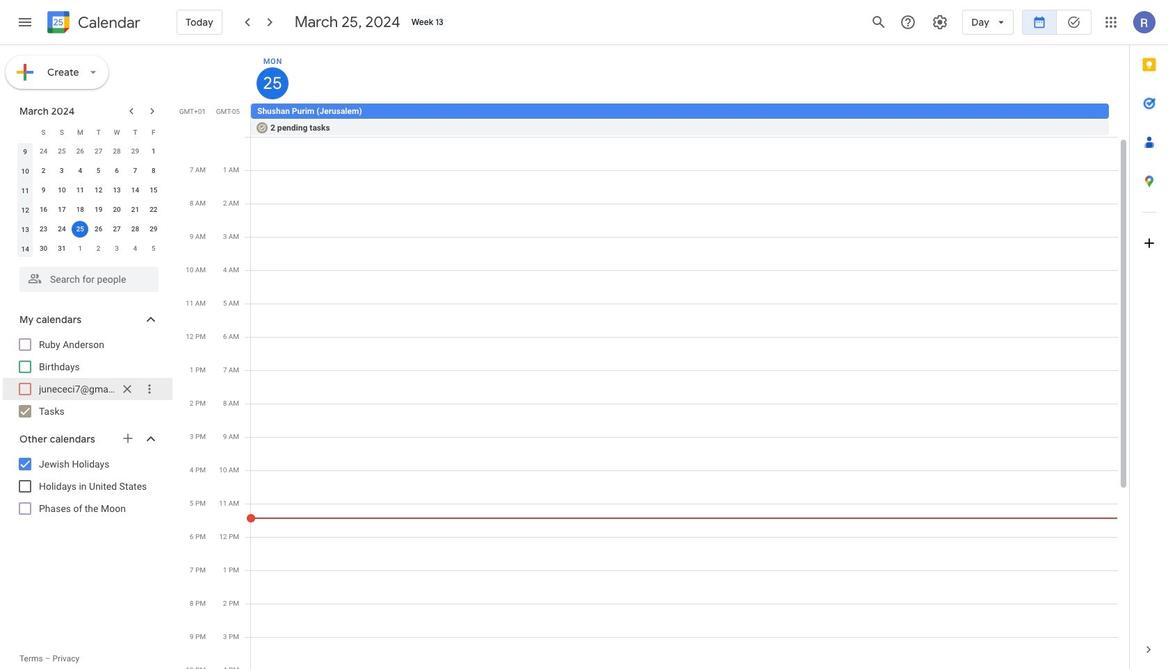 Task type: locate. For each thing, give the bounding box(es) containing it.
25, today element
[[72, 221, 89, 238]]

12 element
[[90, 182, 107, 199]]

february 27 element
[[90, 143, 107, 160]]

cell
[[251, 104, 1118, 137], [247, 137, 1118, 670], [71, 220, 89, 239]]

row
[[245, 104, 1130, 137], [16, 122, 163, 142], [245, 137, 1118, 670], [16, 142, 163, 161], [16, 161, 163, 181], [16, 181, 163, 200], [16, 200, 163, 220], [16, 220, 163, 239], [16, 239, 163, 259]]

row group
[[16, 142, 163, 259]]

27 element
[[109, 221, 125, 238]]

17 element
[[54, 202, 70, 218]]

main drawer image
[[17, 14, 33, 31]]

20 element
[[109, 202, 125, 218]]

february 29 element
[[127, 143, 144, 160]]

5 element
[[90, 163, 107, 179]]

2 element
[[35, 163, 52, 179]]

heading
[[75, 14, 140, 31]]

list item
[[3, 378, 172, 401]]

february 28 element
[[109, 143, 125, 160]]

april 5 element
[[145, 241, 162, 257]]

16 element
[[35, 202, 52, 218]]

30 element
[[35, 241, 52, 257]]

11 element
[[72, 182, 89, 199]]

grid
[[178, 45, 1130, 670]]

april 2 element
[[90, 241, 107, 257]]

9 element
[[35, 182, 52, 199]]

monday, march 25, today element
[[257, 67, 289, 99]]

3 element
[[54, 163, 70, 179]]

february 26 element
[[72, 143, 89, 160]]

column header
[[16, 122, 34, 142]]

None search field
[[0, 262, 172, 292]]

settings menu image
[[932, 14, 949, 31]]

26 element
[[90, 221, 107, 238]]

february 25 element
[[54, 143, 70, 160]]

tab list
[[1130, 45, 1169, 631]]

29 element
[[145, 221, 162, 238]]

april 1 element
[[72, 241, 89, 257]]

cell inside march 2024 grid
[[71, 220, 89, 239]]

21 element
[[127, 202, 144, 218]]

23 element
[[35, 221, 52, 238]]

8 element
[[145, 163, 162, 179]]

other calendars list
[[3, 453, 172, 520]]



Task type: vqa. For each thing, say whether or not it's contained in the screenshot.
10 in the September Grid
no



Task type: describe. For each thing, give the bounding box(es) containing it.
april 3 element
[[109, 241, 125, 257]]

18 element
[[72, 202, 89, 218]]

february 24 element
[[35, 143, 52, 160]]

march 2024 grid
[[13, 122, 163, 259]]

13 element
[[109, 182, 125, 199]]

Search for people text field
[[28, 267, 150, 292]]

1 element
[[145, 143, 162, 160]]

calendar element
[[45, 8, 140, 39]]

my calendars list
[[3, 334, 172, 423]]

row group inside march 2024 grid
[[16, 142, 163, 259]]

4 element
[[72, 163, 89, 179]]

14 element
[[127, 182, 144, 199]]

19 element
[[90, 202, 107, 218]]

31 element
[[54, 241, 70, 257]]

add other calendars image
[[121, 432, 135, 446]]

6 element
[[109, 163, 125, 179]]

24 element
[[54, 221, 70, 238]]

15 element
[[145, 182, 162, 199]]

column header inside march 2024 grid
[[16, 122, 34, 142]]

april 4 element
[[127, 241, 144, 257]]

heading inside calendar element
[[75, 14, 140, 31]]

7 element
[[127, 163, 144, 179]]

28 element
[[127, 221, 144, 238]]

10 element
[[54, 182, 70, 199]]

22 element
[[145, 202, 162, 218]]



